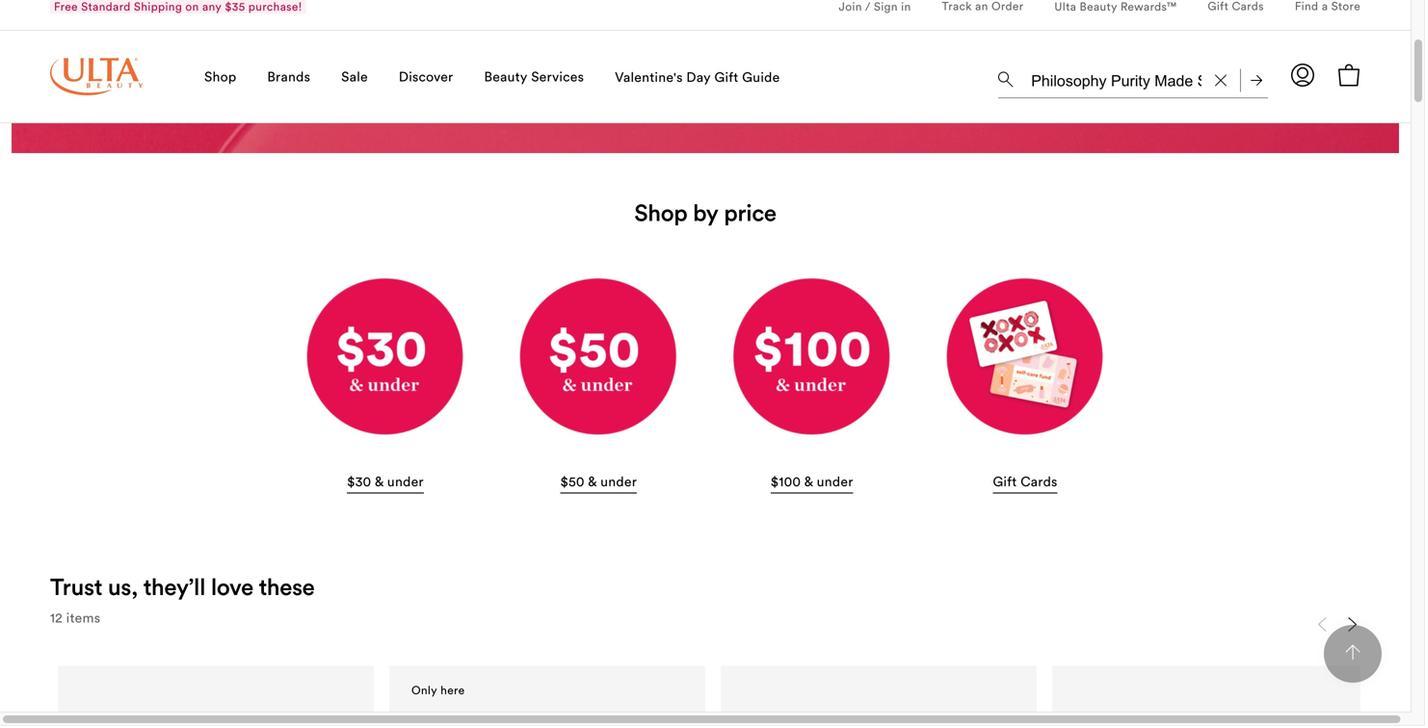 Task type: vqa. For each thing, say whether or not it's contained in the screenshot.
'products.' inside the IS AN ONLINE PLATFORM THAT MAKES IT EASIER FOR US TO DISCOVER NEW PRODUCTS. HOW RANGEME WORKS:
no



Task type: describe. For each thing, give the bounding box(es) containing it.
join
[[839, 14, 862, 29]]

valentino donna born in roma eau de parfum image
[[1084, 705, 1337, 727]]

$30 & under link
[[286, 257, 484, 497]]

shipping
[[134, 14, 182, 29]]

next slide image
[[1345, 617, 1361, 632]]

$30 & under
[[347, 473, 424, 490]]

1 horizontal spatial gift
[[993, 473, 1017, 490]]

sale button
[[341, 45, 368, 138]]

by
[[693, 198, 718, 227]]

$50 and under image
[[500, 257, 698, 455]]

join / sign in
[[839, 14, 911, 29]]

items
[[66, 610, 100, 627]]

12
[[50, 610, 63, 627]]

$50
[[560, 473, 585, 490]]

0 items in bag image
[[1337, 79, 1361, 102]]

they'll
[[143, 572, 205, 602]]

shop for shop
[[204, 83, 236, 100]]

valentine's day gift guide
[[615, 84, 780, 101]]

only here
[[411, 683, 465, 698]]

gift cards image
[[926, 257, 1124, 455]]

rewards™
[[1121, 14, 1177, 29]]

here
[[440, 683, 465, 698]]

in
[[901, 14, 911, 29]]

valentine's
[[615, 84, 683, 101]]

dolce&gabbana devotion eau de parfum image
[[752, 705, 1005, 727]]

& for $100
[[804, 473, 813, 490]]

$100
[[771, 473, 801, 490]]

ulta beauty rewards™
[[1055, 14, 1177, 29]]

free
[[54, 14, 78, 29]]

under for $100 & under
[[817, 473, 853, 490]]

beauty services button
[[484, 45, 584, 138]]

discover button
[[399, 45, 453, 138]]

$50 & under
[[560, 473, 637, 490]]

ulta beauty rewards™ button
[[1055, 0, 1177, 45]]

services
[[531, 83, 584, 100]]

trust
[[50, 572, 102, 602]]

cards
[[1021, 473, 1058, 490]]

any
[[202, 14, 222, 29]]

love
[[211, 572, 253, 602]]

1 horizontal spatial beauty
[[1080, 14, 1117, 29]]

only
[[411, 683, 437, 698]]

& for $50
[[588, 473, 597, 490]]

day
[[686, 84, 711, 101]]

under for $30 & under
[[387, 473, 424, 490]]

yves saint laurent black opium eau de parfum image
[[89, 705, 342, 727]]



Task type: locate. For each thing, give the bounding box(es) containing it.
3 under from the left
[[817, 473, 853, 490]]

1 horizontal spatial under
[[600, 473, 637, 490]]

previous slide image
[[1314, 617, 1330, 632]]

0 vertical spatial shop
[[627, 20, 680, 49]]

only here link
[[389, 666, 705, 727]]

sign
[[874, 14, 898, 29]]

beauty right ulta
[[1080, 14, 1117, 29]]

shop left brands
[[204, 83, 236, 100]]

join / sign in button
[[839, 0, 911, 45]]

under right '$50' on the bottom left of the page
[[600, 473, 637, 490]]

shop all gifts
[[627, 20, 761, 49]]

clear search image
[[1215, 90, 1227, 101]]

gifts
[[715, 20, 761, 49]]

& right $30
[[374, 473, 384, 490]]

0 vertical spatial gift
[[715, 84, 739, 101]]

2 under from the left
[[600, 473, 637, 490]]

gift left cards
[[993, 473, 1017, 490]]

shop button
[[204, 45, 236, 138]]

log in to your ulta account image
[[1291, 79, 1314, 102]]

under for $50 & under
[[600, 473, 637, 490]]

us,
[[108, 572, 138, 602]]

/
[[865, 14, 871, 29]]

2 horizontal spatial &
[[804, 473, 813, 490]]

0 vertical spatial beauty
[[1080, 14, 1117, 29]]

gift cards
[[993, 473, 1058, 490]]

3 & from the left
[[804, 473, 813, 490]]

all
[[686, 20, 709, 49]]

0 horizontal spatial under
[[387, 473, 424, 490]]

sale
[[341, 83, 368, 100]]

1 under from the left
[[387, 473, 424, 490]]

beauty services
[[484, 83, 584, 100]]

$50 & under link
[[500, 257, 698, 497]]

submit image
[[1251, 90, 1262, 101]]

under right $100
[[817, 473, 853, 490]]

carolina herrera very good girl glam eau de parfum image
[[421, 705, 674, 727]]

shop by price
[[634, 198, 776, 227]]

discover
[[399, 83, 453, 100]]

standard
[[81, 14, 131, 29]]

purchase!
[[248, 14, 302, 29]]

Search products and more search field
[[1029, 75, 1204, 109]]

trust us, they'll love these 12 items
[[50, 572, 315, 627]]

2 horizontal spatial under
[[817, 473, 853, 490]]

$100 & under
[[771, 473, 853, 490]]

beauty left 'services' at the left top of the page
[[484, 83, 528, 100]]

shop left by
[[634, 198, 688, 227]]

$100 & under link
[[713, 257, 911, 497]]

shop for shop all gifts
[[627, 20, 680, 49]]

shop
[[627, 20, 680, 49], [204, 83, 236, 100], [634, 198, 688, 227]]

ulta
[[1055, 14, 1077, 29]]

gift cards link
[[926, 257, 1124, 497]]

trust us, they'll love these product carousel region
[[50, 610, 1368, 727]]

under
[[387, 473, 424, 490], [600, 473, 637, 490], [817, 473, 853, 490]]

&
[[374, 473, 384, 490], [588, 473, 597, 490], [804, 473, 813, 490]]

& right '$50' on the bottom left of the page
[[588, 473, 597, 490]]

& inside $30 & under "link"
[[374, 473, 384, 490]]

2 & from the left
[[588, 473, 597, 490]]

& right $100
[[804, 473, 813, 490]]

2 vertical spatial shop
[[634, 198, 688, 227]]

1 & from the left
[[374, 473, 384, 490]]

$30
[[347, 473, 371, 490]]

free standard shipping on any $35 purchase!
[[54, 14, 302, 29]]

shop left all
[[627, 20, 680, 49]]

shop for shop by price
[[634, 198, 688, 227]]

shop all gifts link
[[627, 20, 784, 50]]

$100 and under image
[[713, 257, 911, 455]]

1 vertical spatial gift
[[993, 473, 1017, 490]]

under inside "link"
[[387, 473, 424, 490]]

1 vertical spatial beauty
[[484, 83, 528, 100]]

0 horizontal spatial gift
[[715, 84, 739, 101]]

& inside $100 & under link
[[804, 473, 813, 490]]

these
[[259, 572, 315, 602]]

None search field
[[998, 71, 1268, 117]]

1 vertical spatial shop
[[204, 83, 236, 100]]

beauty
[[1080, 14, 1117, 29], [484, 83, 528, 100]]

guide
[[742, 84, 780, 101]]

1 horizontal spatial &
[[588, 473, 597, 490]]

on
[[185, 14, 199, 29]]

brands button
[[267, 45, 310, 138]]

under right $30
[[387, 473, 424, 490]]

$30 and under image
[[286, 257, 484, 455]]

gift
[[715, 84, 739, 101], [993, 473, 1017, 490]]

gift right day
[[715, 84, 739, 101]]

go to ulta beauty homepage image
[[50, 73, 143, 111]]

& inside $50 & under link
[[588, 473, 597, 490]]

& for $30
[[374, 473, 384, 490]]

back to top image
[[1345, 645, 1361, 660]]

0 horizontal spatial &
[[374, 473, 384, 490]]

brands
[[267, 83, 310, 100]]

price
[[724, 198, 776, 227]]

$35
[[225, 14, 245, 29]]

0 horizontal spatial beauty
[[484, 83, 528, 100]]



